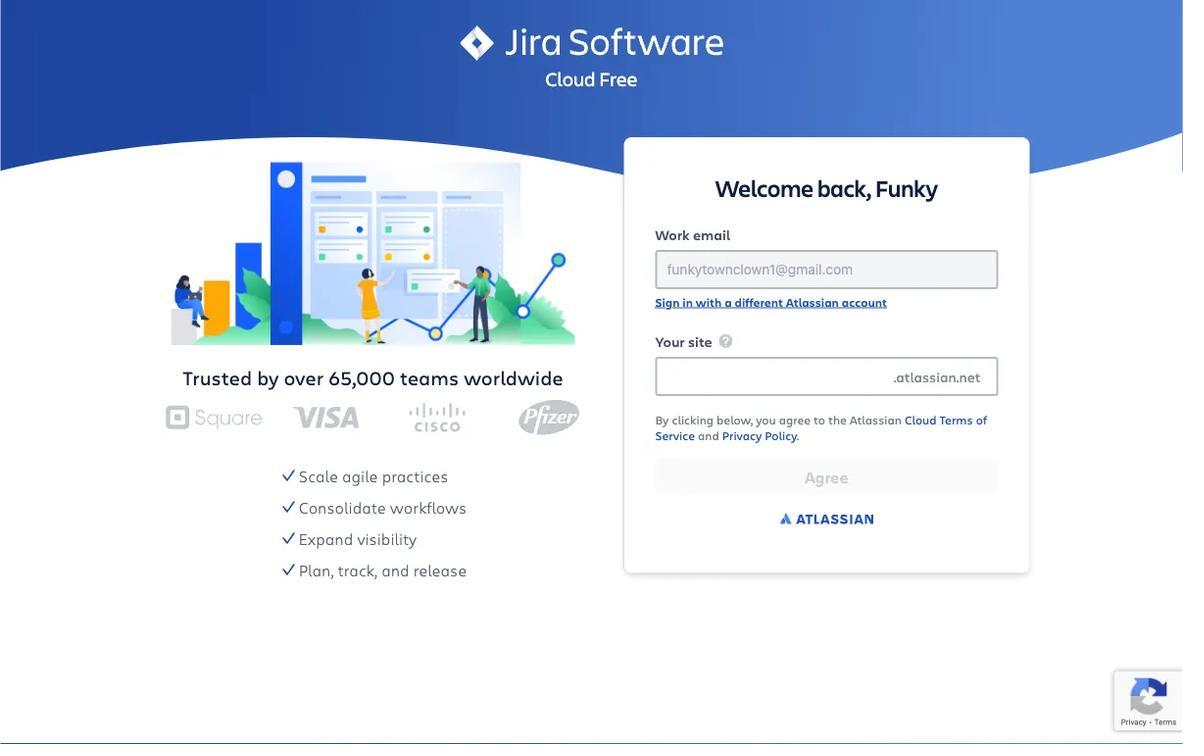 Task type: describe. For each thing, give the bounding box(es) containing it.
back,
[[818, 173, 872, 203]]

privacy
[[722, 427, 762, 443]]

1 horizontal spatial atlassian
[[850, 411, 902, 427]]

work
[[655, 225, 690, 244]]

cloud for terms
[[905, 411, 937, 427]]

agree
[[779, 411, 811, 427]]

trusted
[[183, 364, 252, 391]]

scale
[[299, 465, 338, 487]]

sign in with a different atlassian account link
[[655, 294, 887, 310]]

release
[[414, 560, 467, 581]]

site
[[688, 332, 713, 351]]

free
[[599, 65, 638, 91]]

your
[[655, 332, 685, 351]]

below,
[[717, 411, 753, 427]]

different
[[735, 294, 783, 310]]

cloud terms of service link
[[655, 411, 987, 443]]

0 horizontal spatial and
[[382, 560, 409, 581]]

cloud free
[[546, 65, 638, 91]]

cloud for free
[[546, 65, 596, 91]]

policy
[[765, 427, 797, 443]]

and privacy policy .
[[695, 427, 799, 443]]

cloud terms of service
[[655, 411, 987, 443]]

service
[[655, 427, 695, 443]]

over
[[284, 364, 324, 391]]

Your site field
[[657, 359, 894, 394]]

scale agile practices
[[299, 465, 449, 487]]

terms
[[940, 411, 973, 427]]

work email
[[655, 225, 731, 244]]

consolidate
[[299, 497, 386, 518]]

by clicking below, you agree to the atlassian
[[655, 411, 905, 427]]



Task type: locate. For each thing, give the bounding box(es) containing it.
welcome
[[716, 173, 814, 203]]

atlassian image
[[780, 510, 874, 526], [780, 510, 874, 526]]

atlassian
[[786, 294, 839, 310], [850, 411, 902, 427]]

plan, track, and release
[[299, 560, 467, 581]]

workflows
[[390, 497, 467, 518]]

0 vertical spatial atlassian
[[786, 294, 839, 310]]

0 horizontal spatial atlassian
[[786, 294, 839, 310]]

1 vertical spatial and
[[382, 560, 409, 581]]

of
[[976, 411, 987, 427]]

.atlassian.net
[[894, 367, 981, 386]]

atlassian right 'the'
[[850, 411, 902, 427]]

welcome back, funky
[[716, 173, 938, 203]]

and
[[698, 427, 719, 443], [382, 560, 409, 581]]

by
[[257, 364, 279, 391]]

funky
[[875, 173, 938, 203]]

cloud
[[546, 65, 596, 91], [905, 411, 937, 427]]

visibility
[[357, 528, 417, 549]]

plan,
[[299, 560, 334, 581]]

track,
[[338, 560, 377, 581]]

sign in with a different atlassian account
[[655, 294, 887, 310]]

1 vertical spatial cloud
[[905, 411, 937, 427]]

your site
[[655, 332, 713, 351]]

0 vertical spatial cloud
[[546, 65, 596, 91]]

practices
[[382, 465, 449, 487]]

1 vertical spatial atlassian
[[850, 411, 902, 427]]

and down 'visibility'
[[382, 560, 409, 581]]

0 vertical spatial and
[[698, 427, 719, 443]]

to
[[814, 411, 826, 427]]

Work email field
[[657, 252, 989, 287]]

expand visibility
[[299, 528, 417, 549]]

account
[[842, 294, 887, 310]]

email
[[693, 225, 731, 244]]

1 horizontal spatial cloud
[[905, 411, 937, 427]]

in
[[683, 294, 693, 310]]

with
[[696, 294, 722, 310]]

expand
[[299, 528, 353, 549]]

1 horizontal spatial and
[[698, 427, 719, 443]]

cloud inside cloud terms of service
[[905, 411, 937, 427]]

clicking
[[672, 411, 714, 427]]

and left privacy
[[698, 427, 719, 443]]

a
[[725, 294, 732, 310]]

0 horizontal spatial cloud
[[546, 65, 596, 91]]

jira software image
[[460, 20, 723, 67], [460, 20, 723, 67]]

sign
[[655, 294, 680, 310]]

agile
[[342, 465, 378, 487]]

worldwide
[[464, 364, 563, 391]]

atlassian down work email field
[[786, 294, 839, 310]]

.
[[797, 427, 799, 443]]

cloud left free
[[546, 65, 596, 91]]

privacy policy link
[[722, 427, 797, 443]]

consolidate workflows
[[299, 497, 467, 518]]

you
[[756, 411, 776, 427]]

cloud left terms
[[905, 411, 937, 427]]

the
[[829, 411, 847, 427]]

65,000
[[329, 364, 395, 391]]

by
[[655, 411, 669, 427]]

teams
[[400, 364, 459, 391]]

trusted by over 65,000 teams worldwide
[[183, 364, 563, 391]]



Task type: vqa. For each thing, say whether or not it's contained in the screenshot.
and Privacy Policy . on the bottom right
yes



